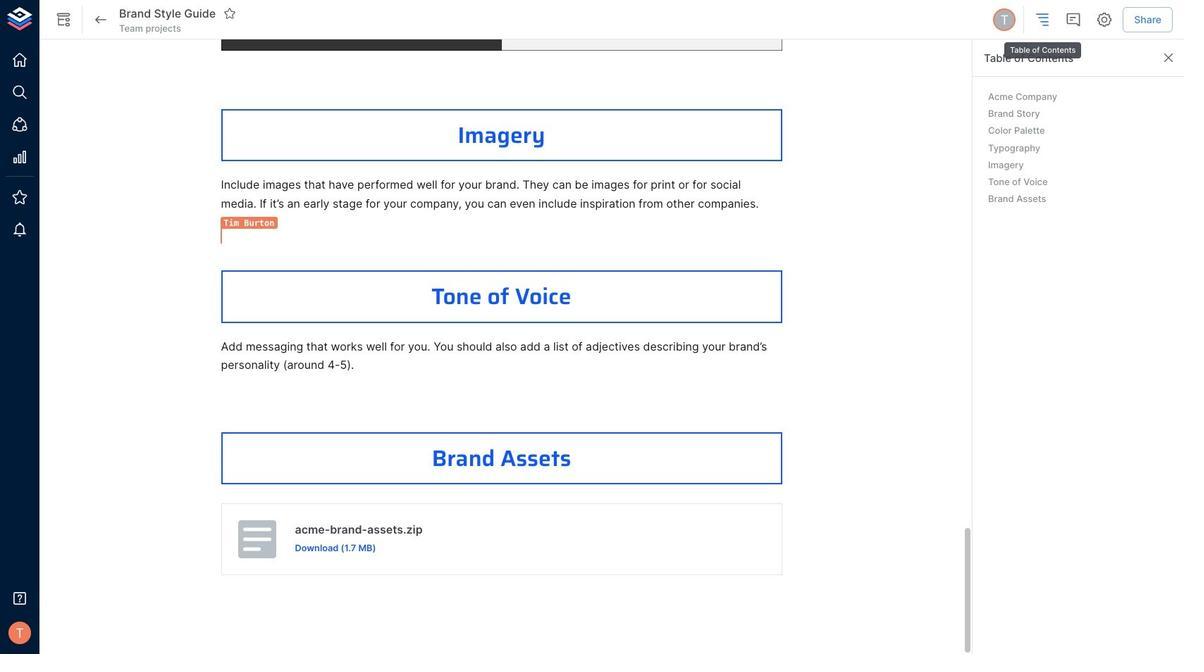 Task type: describe. For each thing, give the bounding box(es) containing it.
settings image
[[1096, 11, 1113, 28]]

go back image
[[92, 11, 109, 28]]

show wiki image
[[55, 11, 72, 28]]



Task type: vqa. For each thing, say whether or not it's contained in the screenshot.
the bottom password password field
no



Task type: locate. For each thing, give the bounding box(es) containing it.
tooltip
[[1003, 32, 1083, 60]]

table of contents image
[[1034, 11, 1051, 28]]

comments image
[[1065, 11, 1082, 28]]

favorite image
[[224, 7, 236, 20]]



